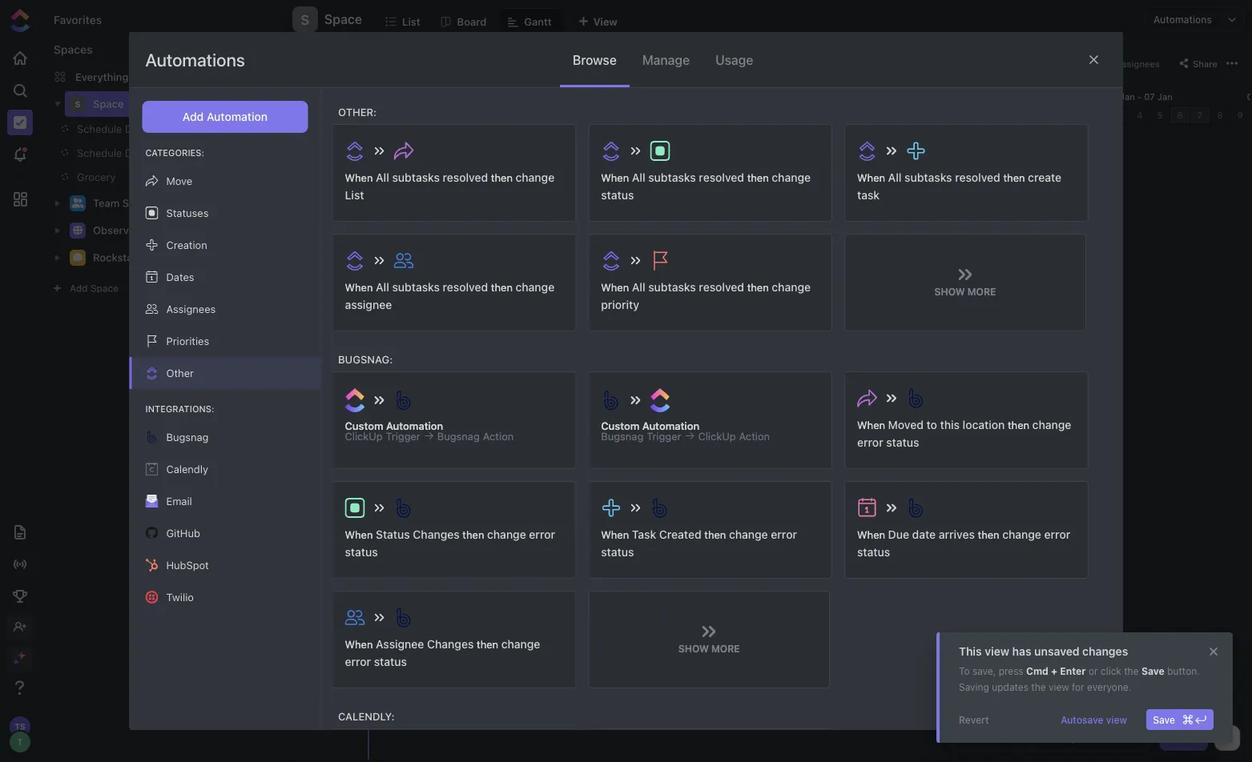Task type: vqa. For each thing, say whether or not it's contained in the screenshot.
tree in the sidebar navigation
no



Task type: locate. For each thing, give the bounding box(es) containing it.
change
[[515, 171, 554, 184], [772, 171, 811, 184], [515, 281, 554, 294], [772, 281, 811, 294], [1032, 419, 1071, 432], [487, 529, 526, 542], [729, 529, 768, 542], [1002, 529, 1041, 542], [501, 638, 540, 652]]

nov right 20
[[278, 92, 295, 102]]

1 horizontal spatial add
[[183, 110, 204, 123]]

action
[[483, 430, 514, 442], [739, 430, 770, 442]]

resolved for change list
[[442, 171, 488, 184]]

list inside the change list
[[345, 189, 364, 202]]

0 horizontal spatial more
[[711, 644, 740, 655]]

add for add automation
[[183, 110, 204, 123]]

1 horizontal spatial clickup
[[698, 430, 736, 442]]

1 vertical spatial (within
[[515, 273, 547, 284]]

schedule for 1st schedule daily link from the top of the page
[[77, 123, 122, 135]]

1 horizontal spatial 30 element
[[1031, 107, 1051, 124]]

add down comment image
[[70, 283, 88, 294]]

bugsnag
[[437, 430, 479, 442], [601, 430, 643, 442], [166, 432, 209, 444]]

6 right 5 element
[[557, 110, 563, 121]]

4 right 3 'element'
[[517, 110, 523, 121]]

23 down 20 nov - 26 nov
[[294, 110, 305, 121]]

clickup for clickup action
[[698, 430, 736, 442]]

0 horizontal spatial 26 element
[[350, 107, 370, 124]]

28 element down 25 dec - 31 dec element at the right top of page
[[991, 107, 1011, 124]]

github
[[166, 528, 200, 540]]

1 horizontal spatial 25 element
[[930, 107, 950, 124]]

7
[[1198, 110, 1203, 121]]

calendly:
[[338, 711, 394, 723]]

status down status
[[345, 546, 378, 559]]

1 element left 3
[[1071, 107, 1091, 124]]

2 horizontal spatial bugsnag
[[601, 430, 643, 442]]

28 element
[[390, 107, 410, 124], [991, 107, 1011, 124]]

bugsnag:
[[338, 354, 393, 366]]

- left 10
[[578, 92, 583, 102]]

all up the assignee
[[375, 281, 389, 294]]

1 element
[[450, 107, 470, 124], [1071, 107, 1091, 124]]

error for moved to this location
[[857, 436, 883, 450]]

enter
[[1060, 666, 1086, 677]]

when up priority at the top of the page
[[601, 282, 629, 294]]

2 vertical spatial the
[[1032, 682, 1046, 693]]

changes right status
[[413, 529, 459, 542]]

schedule
[[77, 123, 122, 135], [77, 147, 122, 159]]

2 custom from the left
[[601, 420, 639, 432]]

0 vertical spatial schedule daily
[[77, 123, 149, 135]]

automation for bugsnag trigger
[[642, 420, 699, 432]]

daily up categories:
[[125, 123, 149, 135]]

moved
[[888, 419, 923, 432]]

trigger for clickup trigger
[[386, 430, 420, 442]]

tree grid
[[280, 88, 304, 761]]

0 vertical spatial save
[[1142, 666, 1165, 677]]

2 1 element from the left
[[1071, 107, 1091, 124]]

when
[[345, 172, 373, 184], [601, 172, 629, 184], [857, 172, 885, 184], [345, 282, 373, 294], [601, 282, 629, 294], [857, 420, 885, 432], [345, 529, 373, 541], [601, 529, 629, 541], [857, 529, 885, 541], [345, 639, 373, 651]]

1 vertical spatial daily
[[125, 147, 149, 159]]

25 for 2nd 25 element
[[934, 110, 946, 121]]

0 vertical spatial daily
[[125, 123, 149, 135]]

2 element
[[1091, 107, 1111, 124]]

0 vertical spatial weekend)
[[550, 245, 595, 256]]

then inside when assignee changes then
[[476, 639, 498, 651]]

0 vertical spatial automations
[[1154, 14, 1213, 25]]

status for task created
[[601, 546, 634, 559]]

jan right 07
[[1158, 92, 1173, 102]]

spaces
[[54, 43, 93, 56]]

when status changes then
[[345, 529, 487, 542]]

0 horizontal spatial nov
[[278, 92, 295, 102]]

when inside the when due date arrives then
[[857, 529, 885, 541]]

banananananananananana down banananananananananana (within weekend)
[[389, 273, 513, 284]]

0 horizontal spatial 23 element
[[290, 107, 310, 124]]

0 horizontal spatial 29 element
[[410, 107, 430, 124]]

1 horizontal spatial automation
[[386, 420, 443, 432]]

1 schedule daily from the top
[[77, 123, 149, 135]]

status for due date arrives
[[857, 546, 890, 559]]

2 29 element from the left
[[1011, 107, 1031, 124]]

1 30 element from the left
[[430, 107, 450, 124]]

1 4 from the left
[[517, 110, 523, 121]]

when all subtasks resolved then down 30
[[345, 171, 515, 184]]

25 right 22 element
[[934, 110, 946, 121]]

when inside when assignee changes then
[[345, 639, 373, 651]]

20 nov - 26 nov
[[265, 92, 335, 102]]

1 banananananananananana from the top
[[389, 245, 513, 256]]

1 24 element from the left
[[310, 107, 330, 124]]

1 horizontal spatial task
[[1181, 733, 1202, 744]]

when all subtasks resolved then for status
[[601, 171, 772, 184]]

custom automation down task icon
[[601, 420, 699, 432]]

gantt link
[[524, 9, 558, 38]]

automations up share button
[[1154, 14, 1213, 25]]

24 element right 22 element
[[910, 107, 930, 124]]

1 vertical spatial save
[[1153, 715, 1176, 726]]

(within down banananananananananana (within weekend)
[[515, 273, 547, 284]]

1 horizontal spatial custom automation
[[601, 420, 699, 432]]

1 vertical spatial banananananananananana
[[389, 273, 513, 284]]

24 element down 20 nov - 26 nov element in the left of the page
[[310, 107, 330, 124]]

0 horizontal spatial task
[[632, 529, 656, 542]]

clickup right bugsnag trigger
[[698, 430, 736, 442]]

1 horizontal spatial 26 element
[[950, 107, 970, 124]]

2 - from the left
[[578, 92, 583, 102]]

all down 22 element
[[888, 171, 902, 184]]

1 horizontal spatial jan
[[1158, 92, 1173, 102]]

0 horizontal spatial 28 element
[[390, 107, 410, 124]]

view inside button
[[1107, 715, 1128, 726]]

0 horizontal spatial show
[[678, 644, 709, 655]]

26 element down 25 dec - 31 dec element at the right top of page
[[950, 107, 970, 124]]

0 horizontal spatial -
[[298, 92, 302, 102]]

2 25 from the left
[[934, 110, 946, 121]]

21 element
[[850, 107, 870, 124]]

22 element
[[870, 107, 890, 124]]

26 element
[[350, 107, 370, 124], [950, 107, 970, 124]]

1 element left 2 at left
[[450, 107, 470, 124]]

everything
[[75, 71, 129, 83]]

cmd
[[1027, 666, 1049, 677]]

add for add space
[[70, 283, 88, 294]]

1 horizontal spatial assignees
[[1116, 59, 1160, 69]]

categories:
[[145, 148, 204, 158]]

custom automation down task image
[[345, 420, 443, 432]]

change error status for assignee changes
[[345, 638, 540, 669]]

when inside "when moved to this location then"
[[857, 420, 885, 432]]

other
[[166, 367, 194, 379]]

jan right 01
[[1120, 92, 1135, 102]]

23 element down 20 nov - 26 nov element in the left of the page
[[290, 107, 310, 124]]

task image
[[650, 389, 670, 413]]

27 element up today
[[370, 107, 390, 124]]

25 element
[[330, 107, 350, 124], [930, 107, 950, 124]]

0 horizontal spatial view
[[985, 646, 1010, 659]]

resolved for change priority
[[699, 281, 744, 294]]

4
[[517, 110, 523, 121], [1137, 110, 1143, 121]]

1 27 element from the left
[[370, 107, 390, 124]]

clickup down task image
[[345, 430, 382, 442]]

1 clickup from the left
[[345, 430, 382, 442]]

dec right 10
[[598, 92, 614, 102]]

view for this
[[985, 646, 1010, 659]]

banananananananananana (within weekend)
[[389, 245, 595, 256]]

when all subtasks resolved then up task
[[857, 171, 1028, 184]]

schedule daily for 1st schedule daily link from the bottom
[[77, 147, 149, 159]]

view up the save, on the right of page
[[985, 646, 1010, 659]]

0 horizontal spatial 26
[[304, 92, 316, 102]]

then inside the when due date arrives then
[[978, 529, 999, 541]]

0 vertical spatial 26
[[304, 92, 316, 102]]

when all subtasks resolved then for task
[[857, 171, 1028, 184]]

status down 9 element at top
[[601, 189, 634, 202]]

schedule daily link
[[62, 117, 244, 141], [62, 141, 244, 165]]

0 horizontal spatial 4
[[517, 110, 523, 121]]

0 horizontal spatial the
[[734, 41, 748, 51]]

save down button.
[[1153, 715, 1176, 726]]

2 weekend) from the top
[[550, 273, 595, 284]]

0 horizontal spatial dec
[[559, 92, 576, 102]]

26 left 27
[[354, 110, 365, 121]]

row
[[280, 88, 304, 124]]

twilio
[[166, 592, 194, 604]]

29 element down 25 dec - 31 dec element at the right top of page
[[1011, 107, 1031, 124]]

2 4 from the left
[[1137, 110, 1143, 121]]

assignees up priorities
[[166, 303, 216, 315]]

1 custom automation from the left
[[345, 420, 443, 432]]

changed
[[695, 41, 732, 51]]

this view has unsaved changes to save, press cmd + enter or click the save button. saving updates the view for everyone.
[[959, 646, 1200, 693]]

23
[[294, 110, 305, 121], [894, 110, 906, 121]]

error for due date arrives
[[1044, 529, 1070, 542]]

1 vertical spatial show
[[678, 644, 709, 655]]

task
[[857, 189, 880, 202]]

0 vertical spatial assignees
[[1116, 59, 1160, 69]]

29 element
[[410, 107, 430, 124], [1011, 107, 1031, 124]]

-
[[298, 92, 302, 102], [578, 92, 583, 102], [1138, 92, 1142, 102]]

dec right "04"
[[559, 92, 576, 102]]

0 horizontal spatial 23
[[294, 110, 305, 121]]

automations up "space" link
[[145, 49, 245, 70]]

banananananananananana up jm banananananananananana (within weekend)
[[389, 245, 513, 256]]

when all subtasks resolved then
[[345, 171, 515, 184], [601, 171, 772, 184], [857, 171, 1028, 184], [345, 281, 515, 294], [601, 281, 772, 294]]

nov up 24
[[318, 92, 335, 102]]

status down due
[[857, 546, 890, 559]]

automations button
[[1146, 7, 1221, 31]]

6 right 5
[[1178, 110, 1183, 121]]

1 vertical spatial add
[[70, 283, 88, 294]]

1 vertical spatial more
[[711, 644, 740, 655]]

1 26 element from the left
[[350, 107, 370, 124]]

1 horizontal spatial 25
[[934, 110, 946, 121]]

1 daily from the top
[[125, 123, 149, 135]]

1 horizontal spatial nov
[[318, 92, 335, 102]]

daily
[[125, 123, 149, 135], [125, 147, 149, 159]]

when all subtasks resolved then down 12 element
[[601, 171, 772, 184]]

0 vertical spatial add
[[183, 110, 204, 123]]

all for list
[[375, 171, 389, 184]]

task left created
[[632, 529, 656, 542]]

30 element
[[430, 107, 450, 124], [1031, 107, 1051, 124]]

9 element
[[610, 107, 630, 124]]

0 horizontal spatial automation
[[207, 110, 268, 123]]

then inside "when moved to this location then"
[[1008, 420, 1029, 432]]

when left assignee
[[345, 639, 373, 651]]

rockstar
[[93, 252, 137, 264]]

0 vertical spatial show
[[934, 286, 965, 297]]

task image
[[345, 389, 365, 413]]

when all subtasks resolved then up the assignee
[[345, 281, 515, 294]]

daily for 1st schedule daily link from the bottom
[[125, 147, 149, 159]]

25 element right 24
[[330, 107, 350, 124]]

changes
[[1083, 646, 1129, 659]]

14 element
[[710, 107, 730, 124]]

1 horizontal spatial 6
[[1178, 110, 1183, 121]]

2 30 element from the left
[[1031, 107, 1051, 124]]

2
[[477, 110, 483, 121]]

26 element left 27
[[350, 107, 370, 124]]

change error status for moved to this location
[[857, 419, 1071, 450]]

add inside button
[[183, 110, 204, 123]]

the down cmd
[[1032, 682, 1046, 693]]

schedule daily for 1st schedule daily link from the top of the page
[[77, 123, 149, 135]]

23 element right 21 element
[[890, 107, 910, 124]]

27 element
[[370, 107, 390, 124], [970, 107, 991, 124]]

change inside "change status"
[[772, 171, 811, 184]]

the
[[734, 41, 748, 51], [1125, 666, 1139, 677], [1032, 682, 1046, 693]]

23 element
[[290, 107, 310, 124], [890, 107, 910, 124]]

view down everyone.
[[1107, 715, 1128, 726]]

1 horizontal spatial 29 element
[[1011, 107, 1031, 124]]

add up categories:
[[183, 110, 204, 123]]

0 vertical spatial banananananananananana
[[389, 245, 513, 256]]

0 horizontal spatial action
[[483, 430, 514, 442]]

schedule daily link up categories:
[[62, 117, 244, 141]]

0 vertical spatial the
[[734, 41, 748, 51]]

2 horizontal spatial automation
[[642, 420, 699, 432]]

bugsnag action
[[437, 430, 514, 442]]

2 banananananananananana from the top
[[389, 273, 513, 284]]

status down when task created then
[[601, 546, 634, 559]]

status down assignee
[[374, 656, 407, 669]]

space down grocery link
[[122, 197, 153, 209]]

(within up jm banananananananananana (within weekend)
[[515, 245, 547, 256]]

27 element down 25 dec - 31 dec element at the right top of page
[[970, 107, 991, 124]]

subtasks
[[392, 171, 440, 184], [648, 171, 696, 184], [904, 171, 952, 184], [392, 281, 440, 294], [648, 281, 696, 294]]

2 jan from the left
[[1158, 92, 1173, 102]]

daily up grocery link
[[125, 147, 149, 159]]

1 horizontal spatial automations
[[1154, 14, 1213, 25]]

resolved for change status
[[699, 171, 744, 184]]

3 - from the left
[[1138, 92, 1142, 102]]

29 element left 30
[[410, 107, 430, 124]]

favorites button
[[54, 13, 102, 26]]

0 horizontal spatial 30 element
[[430, 107, 450, 124]]

30 element down 25 dec - 31 dec element at the right top of page
[[1031, 107, 1051, 124]]

1 schedule from the top
[[77, 123, 122, 135]]

1 horizontal spatial view
[[1049, 682, 1070, 693]]

when all subtasks resolved then for assignee
[[345, 281, 515, 294]]

- right 20
[[298, 92, 302, 102]]

1 horizontal spatial -
[[578, 92, 583, 102]]

board
[[457, 15, 487, 27]]

2 trigger from the left
[[647, 430, 681, 442]]

2 custom automation from the left
[[601, 420, 699, 432]]

2 clickup from the left
[[698, 430, 736, 442]]

custom for bugsnag
[[601, 420, 639, 432]]

priorities
[[166, 335, 209, 347]]

weekend)
[[550, 245, 595, 256], [550, 273, 595, 284]]

trigger
[[386, 430, 420, 442], [647, 430, 681, 442]]

automations inside "button"
[[1154, 14, 1213, 25]]

1 horizontal spatial dec
[[598, 92, 614, 102]]

assignees
[[1116, 59, 1160, 69], [166, 303, 216, 315]]

07
[[1145, 92, 1155, 102]]

banananananananananana
[[389, 245, 513, 256], [389, 273, 513, 284]]

subtasks for task
[[904, 171, 952, 184]]

when left due
[[857, 529, 885, 541]]

0 vertical spatial (within
[[515, 245, 547, 256]]

0 horizontal spatial trigger
[[386, 430, 420, 442]]

2 6 from the left
[[1178, 110, 1183, 121]]

1 28 element from the left
[[390, 107, 410, 124]]

2 action from the left
[[739, 430, 770, 442]]

clickup action
[[698, 430, 770, 442]]

the right click
[[1125, 666, 1139, 677]]

change error status for status changes
[[345, 529, 555, 559]]

changes right assignee
[[427, 638, 474, 652]]

23 right 22 element
[[894, 110, 906, 121]]

change inside the "change priority"
[[772, 281, 811, 294]]

0 vertical spatial task
[[632, 529, 656, 542]]

statuses
[[166, 207, 209, 219]]

0 horizontal spatial jan
[[1120, 92, 1135, 102]]

when left moved
[[857, 420, 885, 432]]

1 horizontal spatial list
[[402, 15, 420, 27]]

1 1 element from the left
[[450, 107, 470, 124]]

2 daily from the top
[[125, 147, 149, 159]]

0 vertical spatial schedule
[[77, 123, 122, 135]]

20 nov - 26 nov element
[[230, 88, 370, 106]]

status inside "change status"
[[601, 189, 634, 202]]

add automation
[[183, 110, 268, 123]]

2 nov from the left
[[318, 92, 335, 102]]

31 element
[[1051, 107, 1071, 124]]

1 25 from the left
[[334, 110, 345, 121]]

2 schedule from the top
[[77, 147, 122, 159]]

share button
[[1173, 52, 1218, 75]]

28 element right 27
[[390, 107, 410, 124]]

1 weekend) from the top
[[550, 245, 595, 256]]

1 horizontal spatial custom
[[601, 420, 639, 432]]

change priority
[[601, 281, 811, 312]]

0 vertical spatial view
[[985, 646, 1010, 659]]

1 horizontal spatial 4
[[1137, 110, 1143, 121]]

resolved for change assignee
[[442, 281, 488, 294]]

email
[[166, 496, 192, 508]]

all down 10 element
[[632, 171, 645, 184]]

6
[[557, 110, 563, 121], [1178, 110, 1183, 121]]

0 horizontal spatial list
[[345, 189, 364, 202]]

when left status
[[345, 529, 373, 541]]

save left button.
[[1142, 666, 1165, 677]]

automations
[[1154, 14, 1213, 25], [145, 49, 245, 70]]

18 element
[[790, 107, 810, 124]]

spaces link
[[41, 43, 93, 56]]

25 element right 22 element
[[930, 107, 950, 124]]

11
[[252, 124, 260, 134]]

when due date arrives then
[[857, 529, 1002, 542]]

all up priority at the top of the page
[[632, 281, 645, 294]]

1 custom from the left
[[345, 420, 383, 432]]

0 horizontal spatial add
[[70, 283, 88, 294]]

more
[[968, 286, 996, 297], [711, 644, 740, 655]]

assignees up 01 jan - 07 jan
[[1116, 59, 1160, 69]]

schedule daily link up move
[[62, 141, 244, 165]]

26 up 24
[[304, 92, 316, 102]]

trigger down task icon
[[647, 430, 681, 442]]

0 horizontal spatial custom automation
[[345, 420, 443, 432]]

globe image
[[73, 225, 83, 235]]

26
[[304, 92, 316, 102], [354, 110, 365, 121]]

saving
[[959, 682, 990, 693]]

0 horizontal spatial 24 element
[[310, 107, 330, 124]]

create task
[[857, 171, 1062, 202]]

when left created
[[601, 529, 629, 541]]

04 dec - 10 dec
[[545, 92, 614, 102]]

task
[[632, 529, 656, 542], [1181, 733, 1202, 744]]

0 horizontal spatial clickup
[[345, 430, 382, 442]]

1 jan from the left
[[1120, 92, 1135, 102]]

1 horizontal spatial action
[[739, 430, 770, 442]]

11 dec - 17 dec element
[[650, 88, 790, 106]]

changes for status changes
[[413, 529, 459, 542]]

2 schedule daily from the top
[[77, 147, 149, 159]]

24 element
[[310, 107, 330, 124], [910, 107, 930, 124]]

0 horizontal spatial 6
[[557, 110, 563, 121]]

team space
[[93, 197, 153, 209]]

space left list link
[[325, 12, 362, 27]]

trigger left bugsnag action
[[386, 430, 420, 442]]

4 down 01 jan - 07 jan
[[1137, 110, 1143, 121]]

1 vertical spatial automations
[[145, 49, 245, 70]]

10 element
[[630, 107, 650, 124]]

1 vertical spatial the
[[1125, 666, 1139, 677]]

1 horizontal spatial show more
[[934, 286, 996, 297]]

today
[[372, 127, 395, 137]]

bugsnag trigger
[[601, 430, 681, 442]]

0 horizontal spatial bugsnag
[[166, 432, 209, 444]]

status for status changes
[[345, 546, 378, 559]]

1 horizontal spatial 24 element
[[910, 107, 930, 124]]

1 - from the left
[[298, 92, 302, 102]]

1 vertical spatial 26
[[354, 110, 365, 121]]

usage
[[716, 52, 754, 67]]

2 28 element from the left
[[991, 107, 1011, 124]]

1 trigger from the left
[[386, 430, 420, 442]]

the up usage
[[734, 41, 748, 51]]

2 23 element from the left
[[890, 107, 910, 124]]

25
[[334, 110, 345, 121], [934, 110, 946, 121]]

30 element down 27 nov - 03 dec 'element'
[[430, 107, 450, 124]]

2 vertical spatial view
[[1107, 715, 1128, 726]]

0 horizontal spatial show more
[[678, 644, 740, 655]]

task down save button
[[1181, 733, 1202, 744]]

view down +
[[1049, 682, 1070, 693]]

rockstar link
[[93, 245, 260, 271]]

1 horizontal spatial 23 element
[[890, 107, 910, 124]]

16
[[755, 110, 765, 121]]

0 horizontal spatial 1 element
[[450, 107, 470, 124]]

resolved for create task
[[955, 171, 1000, 184]]

1 action from the left
[[483, 430, 514, 442]]

space
[[325, 12, 362, 27], [93, 98, 124, 110], [122, 197, 153, 209], [90, 283, 119, 294]]

1 horizontal spatial 27 element
[[970, 107, 991, 124]]

when all subtasks resolved then up priority at the top of the page
[[601, 281, 772, 294]]

15 element
[[730, 107, 750, 124]]

0 horizontal spatial 27 element
[[370, 107, 390, 124]]

- left 07
[[1138, 92, 1142, 102]]

1 horizontal spatial 1 element
[[1071, 107, 1091, 124]]

1 dec from the left
[[559, 92, 576, 102]]

0 horizontal spatial 25
[[334, 110, 345, 121]]

7 element
[[571, 107, 590, 124]]

date
[[912, 529, 936, 542]]

share
[[1193, 59, 1218, 69]]

1 23 element from the left
[[290, 107, 310, 124]]

1 vertical spatial schedule daily
[[77, 147, 149, 159]]

2 horizontal spatial view
[[1107, 715, 1128, 726]]

2 horizontal spatial -
[[1138, 92, 1142, 102]]

custom automation
[[345, 420, 443, 432], [601, 420, 699, 432]]

1 vertical spatial schedule
[[77, 147, 122, 159]]

status for assignee changes
[[374, 656, 407, 669]]

1 vertical spatial changes
[[427, 638, 474, 652]]

25 right 24
[[334, 110, 345, 121]]

error for status changes
[[529, 529, 555, 542]]

all down today
[[375, 171, 389, 184]]

- for 26
[[298, 92, 302, 102]]

status down moved
[[886, 436, 919, 450]]

changes
[[413, 529, 459, 542], [427, 638, 474, 652]]



Task type: describe. For each thing, give the bounding box(es) containing it.
for
[[1072, 682, 1085, 693]]

2 dec from the left
[[598, 92, 614, 102]]

24
[[314, 110, 325, 121]]

assignee
[[345, 299, 392, 312]]

bugsnag for action
[[437, 430, 479, 442]]

press
[[999, 666, 1024, 677]]

changes for assignee changes
[[427, 638, 474, 652]]

arrives
[[939, 529, 975, 542]]

view for autosave
[[1107, 715, 1128, 726]]

8
[[1218, 110, 1223, 121]]

2 24 element from the left
[[910, 107, 930, 124]]

create
[[1028, 171, 1062, 184]]

gantt
[[524, 16, 552, 28]]

change error status for due date arrives
[[857, 529, 1070, 559]]

custom automation for bugsnag
[[601, 420, 699, 432]]

priority
[[601, 299, 639, 312]]

1 vertical spatial task
[[1181, 733, 1202, 744]]

when inside when status changes then
[[345, 529, 373, 541]]

dates
[[166, 271, 194, 283]]

autosave view button
[[1055, 710, 1134, 731]]

1 horizontal spatial 26
[[354, 110, 365, 121]]

clickup for clickup trigger
[[345, 430, 382, 442]]

20 element
[[830, 107, 850, 124]]

creation
[[166, 239, 207, 251]]

autosave view
[[1061, 715, 1128, 726]]

integrations:
[[145, 404, 214, 415]]

when all subtasks resolved then for priority
[[601, 281, 772, 294]]

when task created then
[[601, 529, 729, 542]]

change error status for task created
[[601, 529, 797, 559]]

favorites
[[54, 13, 102, 26]]

when all subtasks resolved then for list
[[345, 171, 515, 184]]

status
[[375, 529, 410, 542]]

then inside when status changes then
[[462, 529, 484, 541]]

18
[[795, 110, 805, 121]]

subtasks for list
[[392, 171, 440, 184]]

16 element
[[750, 107, 770, 124]]

you
[[676, 41, 692, 51]]

when down 9 element at top
[[601, 172, 629, 184]]

2 26 element from the left
[[950, 107, 970, 124]]

layout.
[[751, 41, 780, 51]]

2 27 element from the left
[[970, 107, 991, 124]]

1 horizontal spatial the
[[1032, 682, 1046, 693]]

assignee
[[375, 638, 424, 652]]

subtasks for priority
[[648, 281, 696, 294]]

subtasks for status
[[648, 171, 696, 184]]

has
[[1013, 646, 1032, 659]]

12 element
[[670, 107, 690, 124]]

bugsnag for trigger
[[601, 430, 643, 442]]

25 for 2nd 25 element from the right
[[334, 110, 345, 121]]

me
[[1078, 59, 1091, 69]]

all for assignee
[[375, 281, 389, 294]]

1 vertical spatial show more
[[678, 644, 740, 655]]

automation inside button
[[207, 110, 268, 123]]

or
[[1089, 666, 1098, 677]]

action for clickup action
[[739, 430, 770, 442]]

manage
[[643, 52, 690, 67]]

30 element containing 30
[[430, 107, 450, 124]]

space button
[[318, 2, 362, 37]]

27 nov - 03 dec element
[[370, 88, 510, 106]]

1 6 from the left
[[557, 110, 563, 121]]

01 jan - 07 jan element
[[1071, 88, 1211, 106]]

28
[[394, 110, 406, 121]]

space down "rockstar" at top left
[[90, 283, 119, 294]]

trigger for bugsnag trigger
[[647, 430, 681, 442]]

18 dec - 24 dec element
[[790, 88, 930, 106]]

button.
[[1168, 666, 1200, 677]]

1 horizontal spatial more
[[968, 286, 996, 297]]

due
[[888, 529, 909, 542]]

13 element
[[690, 107, 710, 124]]

25 dec - 31 dec element
[[930, 88, 1071, 106]]

daily for 1st schedule daily link from the top of the page
[[125, 123, 149, 135]]

change inside the change list
[[515, 171, 554, 184]]

you changed the layout.
[[676, 41, 780, 51]]

when down today
[[345, 172, 373, 184]]

click
[[1101, 666, 1122, 677]]

0 vertical spatial list
[[402, 15, 420, 27]]

add space
[[70, 283, 119, 294]]

- for 07
[[1138, 92, 1142, 102]]

when inside when task created then
[[601, 529, 629, 541]]

me button
[[1061, 52, 1097, 75]]

custom for clickup
[[345, 420, 383, 432]]

move
[[166, 175, 192, 187]]

- for 10
[[578, 92, 583, 102]]

1 horizontal spatial show
[[934, 286, 965, 297]]

change list
[[345, 171, 554, 202]]

custom automation for clickup
[[345, 420, 443, 432]]

jm banananananananananana (within weekend)
[[372, 273, 595, 284]]

5 element
[[531, 107, 551, 124]]

calendly image
[[145, 463, 158, 476]]

+
[[1051, 666, 1058, 677]]

to
[[926, 419, 937, 432]]

21
[[855, 110, 865, 121]]

8 element
[[590, 107, 610, 124]]

subtasks for assignee
[[392, 281, 440, 294]]

this
[[959, 646, 982, 659]]

0 horizontal spatial assignees
[[166, 303, 216, 315]]

1 (within from the top
[[515, 245, 547, 256]]

action for bugsnag action
[[483, 430, 514, 442]]

04
[[545, 92, 557, 102]]

1 schedule daily link from the top
[[62, 117, 244, 141]]

this
[[940, 419, 960, 432]]

2 schedule daily link from the top
[[62, 141, 244, 165]]

20
[[265, 92, 276, 102]]

08 jan - 14 jan element
[[1211, 88, 1253, 106]]

change assignee
[[345, 281, 554, 312]]

user group image
[[72, 198, 84, 208]]

when up the assignee
[[345, 282, 373, 294]]

add automation button
[[142, 101, 308, 133]]

grocery link
[[62, 165, 244, 189]]

10
[[585, 92, 595, 102]]

unsaved
[[1035, 646, 1080, 659]]

team
[[93, 197, 120, 209]]

grocery
[[77, 171, 116, 183]]

clickup trigger
[[345, 430, 420, 442]]

schedule for 1st schedule daily link from the bottom
[[77, 147, 122, 159]]

save inside button
[[1153, 715, 1176, 726]]

save inside the this view has unsaved changes to save, press cmd + enter or click the save button. saving updates the view for everyone.
[[1142, 666, 1165, 677]]

assignees button
[[1097, 52, 1167, 75]]

2 horizontal spatial the
[[1125, 666, 1139, 677]]

0 vertical spatial show more
[[934, 286, 996, 297]]

revert button
[[953, 710, 996, 731]]

24 element containing 24
[[310, 107, 330, 124]]

01
[[1108, 92, 1118, 102]]

1 23 from the left
[[294, 110, 305, 121]]

when moved to this location then
[[857, 419, 1032, 432]]

9
[[1238, 110, 1243, 121]]

19 element
[[810, 107, 830, 124]]

change status
[[601, 171, 811, 202]]

1 vertical spatial view
[[1049, 682, 1070, 693]]

automation for clickup trigger
[[386, 420, 443, 432]]

then inside when task created then
[[704, 529, 726, 541]]

01 jan - 07 jan
[[1108, 92, 1173, 102]]

2 25 element from the left
[[930, 107, 950, 124]]

assignees inside button
[[1116, 59, 1160, 69]]

3
[[1117, 110, 1123, 121]]

5
[[1158, 110, 1163, 121]]

error for assignee changes
[[345, 656, 371, 669]]

1 29 element from the left
[[410, 107, 430, 124]]

17 element
[[770, 107, 790, 124]]

11 element
[[650, 107, 670, 124]]

04 dec - 10 dec element
[[510, 88, 650, 106]]

1 nov from the left
[[278, 92, 295, 102]]

change inside change assignee
[[515, 281, 554, 294]]

27
[[375, 110, 385, 121]]

2 (within from the top
[[515, 273, 547, 284]]

observatory link
[[93, 218, 260, 244]]

space inside button
[[325, 12, 362, 27]]

team space link
[[93, 191, 260, 216]]

all for priority
[[632, 281, 645, 294]]

3 element
[[490, 107, 510, 124]]

2 23 from the left
[[894, 110, 906, 121]]

space down everything
[[93, 98, 124, 110]]

created
[[659, 529, 701, 542]]

all for status
[[632, 171, 645, 184]]

updates
[[992, 682, 1029, 693]]

space link
[[93, 91, 260, 117]]

hubspot
[[166, 560, 209, 572]]

status for moved to this location
[[886, 436, 919, 450]]

all for task
[[888, 171, 902, 184]]

error for task created
[[771, 529, 797, 542]]

1 25 element from the left
[[330, 107, 350, 124]]

everyone.
[[1088, 682, 1132, 693]]

27 element containing 27
[[370, 107, 390, 124]]

board link
[[457, 8, 493, 38]]

28 element containing 28
[[390, 107, 410, 124]]

0 horizontal spatial automations
[[145, 49, 245, 70]]

comment image
[[73, 253, 83, 262]]

jm
[[372, 275, 381, 282]]

when up task
[[857, 172, 885, 184]]

26 element containing 26
[[350, 107, 370, 124]]



